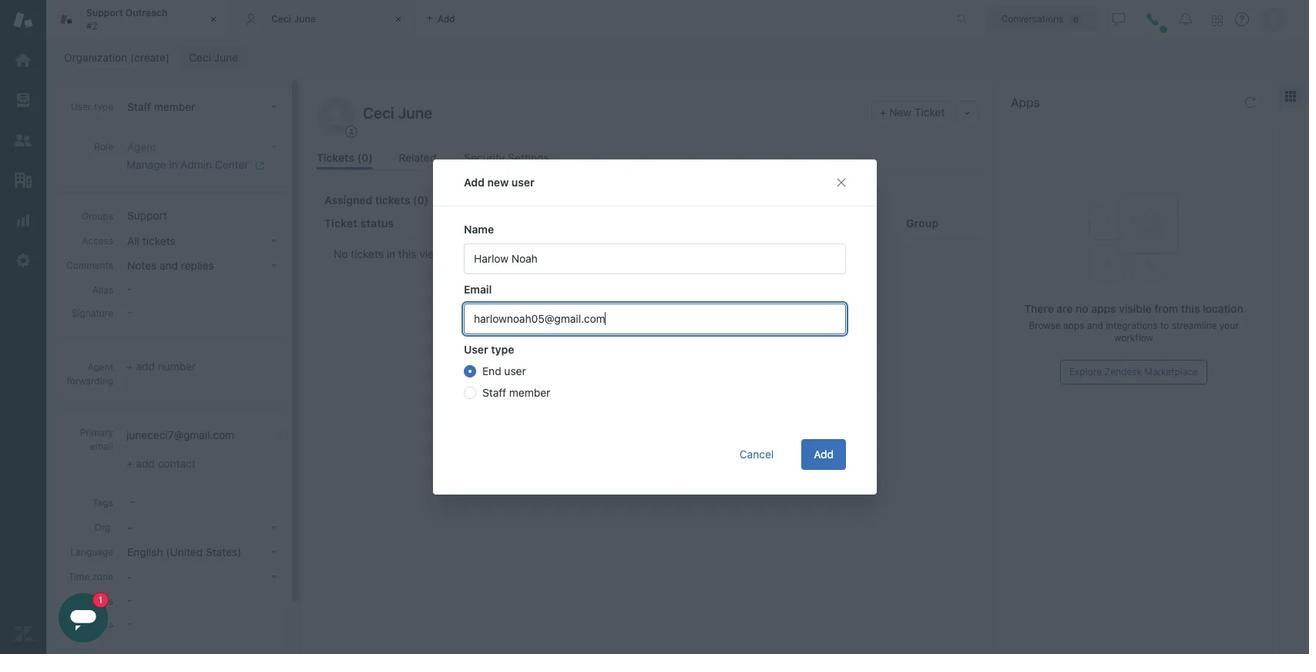 Task type: describe. For each thing, give the bounding box(es) containing it.
add new user dialog
[[433, 159, 876, 495]]

id
[[453, 216, 465, 229]]

role
[[94, 141, 113, 153]]

manage in admin center link
[[126, 158, 277, 172]]

end
[[482, 364, 501, 378]]

security settings
[[464, 151, 549, 164]]

organization
[[64, 51, 127, 64]]

subject
[[491, 216, 532, 229]]

+ new ticket button
[[871, 101, 953, 124]]

all tickets button
[[123, 230, 283, 252]]

all tickets
[[127, 234, 175, 247]]

ceci june tab
[[231, 0, 416, 39]]

(create)
[[130, 51, 170, 64]]

apps image
[[1284, 90, 1297, 102]]

arrow down image for agent
[[270, 146, 277, 149]]

agent forwarding
[[67, 361, 113, 387]]

outreach
[[125, 7, 168, 19]]

arrow down image for (united
[[270, 551, 277, 554]]

1 vertical spatial (0)
[[413, 193, 429, 207]]

ceci
[[271, 13, 291, 25]]

0 horizontal spatial apps
[[1063, 320, 1085, 331]]

comments
[[66, 260, 113, 271]]

language
[[70, 546, 113, 558]]

agent button
[[123, 136, 283, 158]]

tickets for all
[[142, 234, 175, 247]]

staff member inside button
[[127, 100, 195, 113]]

your
[[1220, 320, 1239, 331]]

+ new ticket
[[880, 106, 945, 119]]

assigned
[[324, 193, 372, 207]]

reporting image
[[13, 210, 33, 230]]

ticket status
[[324, 216, 394, 229]]

explore zendesk marketplace
[[1069, 366, 1198, 378]]

member inside "staff member" button
[[154, 100, 195, 113]]

related link
[[399, 149, 438, 170]]

manage
[[126, 158, 166, 171]]

security settings link
[[464, 149, 553, 170]]

tickets for no
[[351, 247, 384, 260]]

get help image
[[1235, 12, 1249, 26]]

explore
[[1069, 366, 1102, 378]]

email
[[463, 283, 491, 296]]

there
[[1024, 302, 1054, 315]]

replies
[[181, 259, 214, 272]]

alias
[[92, 284, 113, 296]]

zendesk image
[[13, 624, 33, 644]]

main element
[[0, 0, 46, 654]]

Name field
[[463, 243, 846, 274]]

no
[[334, 247, 348, 260]]

view
[[419, 247, 442, 260]]

conversations
[[1001, 13, 1064, 24]]

add for add
[[813, 448, 833, 461]]

0 horizontal spatial ticket
[[324, 216, 358, 229]]

+ add contact
[[126, 457, 196, 470]]

zendesk products image
[[1212, 15, 1223, 26]]

contact
[[158, 457, 196, 470]]

1 vertical spatial in
[[387, 247, 395, 260]]

member inside add new user 'dialog'
[[509, 386, 550, 399]]

streamline
[[1172, 320, 1217, 331]]

tab containing support outreach
[[46, 0, 231, 39]]

add new user
[[463, 176, 534, 189]]

views image
[[13, 90, 33, 110]]

cancel button
[[727, 439, 786, 470]]

assigned tickets (0)
[[324, 193, 429, 207]]

all
[[127, 234, 140, 247]]

1 vertical spatial user
[[504, 364, 526, 378]]

marketplace
[[1145, 366, 1198, 378]]

browse
[[1029, 320, 1061, 331]]

tags
[[93, 497, 113, 509]]

tickets
[[317, 151, 354, 164]]

organization (create)
[[64, 51, 170, 64]]

to
[[1160, 320, 1169, 331]]

1 horizontal spatial apps
[[1091, 302, 1116, 315]]

support outreach #2
[[86, 7, 168, 31]]

tickets for assigned
[[375, 193, 410, 207]]

support for support
[[127, 209, 167, 222]]

- for org.
[[127, 521, 132, 534]]

zendesk
[[1104, 366, 1142, 378]]

june
[[294, 13, 316, 25]]

add for add number
[[136, 360, 155, 373]]

customers image
[[13, 130, 33, 150]]

notes and replies
[[127, 259, 214, 272]]

- button for org.
[[123, 517, 283, 539]]

ceci june
[[271, 13, 316, 25]]

org.
[[94, 522, 113, 533]]

zone
[[92, 571, 113, 582]]

primary
[[80, 427, 113, 438]]

notes and replies button
[[123, 255, 283, 277]]

time
[[68, 571, 90, 582]]

user inside 'dialog'
[[463, 343, 488, 356]]

apps
[[1011, 96, 1040, 109]]

primary email
[[80, 427, 113, 452]]

settings
[[508, 151, 549, 164]]

manage in admin center
[[126, 158, 248, 171]]

agent for agent forwarding
[[88, 361, 113, 373]]

access
[[82, 235, 113, 247]]

add button
[[801, 439, 846, 470]]

english
[[127, 546, 163, 559]]

close modal image
[[835, 176, 847, 189]]



Task type: vqa. For each thing, say whether or not it's contained in the screenshot.
and in There are no apps visible from this location Browse apps and integrations to streamline your workflow
yes



Task type: locate. For each thing, give the bounding box(es) containing it.
groups
[[82, 210, 113, 222]]

ticket right "new"
[[915, 106, 945, 119]]

tickets
[[375, 193, 410, 207], [142, 234, 175, 247], [351, 247, 384, 260]]

1 horizontal spatial ticket
[[915, 106, 945, 119]]

3 arrow down image from the top
[[270, 551, 277, 554]]

1 vertical spatial notes
[[88, 619, 113, 630]]

0 horizontal spatial this
[[398, 247, 416, 260]]

staff member down end user
[[482, 386, 550, 399]]

this left view
[[398, 247, 416, 260]]

type inside add new user 'dialog'
[[491, 343, 514, 356]]

location
[[1203, 302, 1243, 315]]

1 vertical spatial support
[[127, 209, 167, 222]]

1 horizontal spatial user type
[[463, 343, 514, 356]]

states)
[[206, 546, 241, 559]]

organizations image
[[13, 170, 33, 190]]

staff member inside add new user 'dialog'
[[482, 386, 550, 399]]

english (united states) button
[[123, 542, 283, 563]]

user
[[511, 176, 534, 189], [504, 364, 526, 378]]

1 vertical spatial - button
[[123, 566, 283, 588]]

admin image
[[13, 250, 33, 270]]

0 vertical spatial (0)
[[357, 151, 373, 164]]

staff inside button
[[127, 100, 151, 113]]

add
[[463, 176, 484, 189], [813, 448, 833, 461]]

0 horizontal spatial notes
[[88, 619, 113, 630]]

type up 'role'
[[94, 101, 113, 112]]

this inside there are no apps visible from this location browse apps and integrations to streamline your workflow
[[1181, 302, 1200, 315]]

- field
[[124, 493, 283, 510]]

notes for notes and replies
[[127, 259, 157, 272]]

arrow down image inside agent button
[[270, 146, 277, 149]]

zendesk support image
[[13, 10, 33, 30]]

0 vertical spatial ticket
[[915, 106, 945, 119]]

notes
[[127, 259, 157, 272], [88, 619, 113, 630]]

- button down english (united states) button in the bottom of the page
[[123, 566, 283, 588]]

(0) down the related link
[[413, 193, 429, 207]]

1 horizontal spatial support
[[127, 209, 167, 222]]

0 horizontal spatial in
[[169, 158, 178, 171]]

1 vertical spatial tickets
[[142, 234, 175, 247]]

1 vertical spatial +
[[126, 360, 133, 373]]

notes for notes
[[88, 619, 113, 630]]

email
[[90, 441, 113, 452]]

agent for agent
[[127, 140, 156, 153]]

staff
[[127, 100, 151, 113], [482, 386, 506, 399]]

-
[[127, 521, 132, 534], [127, 570, 132, 583]]

ticket inside button
[[915, 106, 945, 119]]

add left contact
[[136, 457, 155, 470]]

0 vertical spatial type
[[94, 101, 113, 112]]

ticket
[[915, 106, 945, 119], [324, 216, 358, 229]]

support up #2
[[86, 7, 123, 19]]

arrow down image for all tickets
[[270, 240, 277, 243]]

member up agent button
[[154, 100, 195, 113]]

and inside notes and replies button
[[159, 259, 178, 272]]

this
[[398, 247, 416, 260], [1181, 302, 1200, 315]]

arrow down image for member
[[270, 106, 277, 109]]

name
[[463, 223, 494, 236]]

signature
[[72, 307, 113, 319]]

2 arrow down image from the top
[[270, 526, 277, 529]]

0 vertical spatial apps
[[1091, 302, 1116, 315]]

member
[[154, 100, 195, 113], [509, 386, 550, 399]]

support inside the support outreach #2
[[86, 7, 123, 19]]

tickets up status
[[375, 193, 410, 207]]

this up streamline
[[1181, 302, 1200, 315]]

0 horizontal spatial and
[[159, 259, 178, 272]]

1 vertical spatial ticket
[[324, 216, 358, 229]]

+ left "new"
[[880, 106, 887, 119]]

1 horizontal spatial this
[[1181, 302, 1200, 315]]

explore zendesk marketplace button
[[1060, 360, 1207, 384]]

center
[[215, 158, 248, 171]]

1 vertical spatial add
[[136, 457, 155, 470]]

and inside there are no apps visible from this location browse apps and integrations to streamline your workflow
[[1087, 320, 1103, 331]]

are
[[1057, 302, 1073, 315]]

+ right agent forwarding on the left bottom of page
[[126, 360, 133, 373]]

0 horizontal spatial add
[[463, 176, 484, 189]]

1 vertical spatial arrow down image
[[270, 526, 277, 529]]

1 arrow down image from the top
[[270, 146, 277, 149]]

tickets (0) link
[[317, 149, 373, 170]]

new
[[889, 106, 912, 119]]

1 vertical spatial member
[[509, 386, 550, 399]]

agent up manage
[[127, 140, 156, 153]]

agent up forwarding
[[88, 361, 113, 373]]

apps right no
[[1091, 302, 1116, 315]]

+ inside button
[[880, 106, 887, 119]]

status
[[360, 216, 394, 229]]

staff inside add new user 'dialog'
[[482, 386, 506, 399]]

0 horizontal spatial agent
[[88, 361, 113, 373]]

in
[[169, 158, 178, 171], [387, 247, 395, 260]]

0 horizontal spatial staff member
[[127, 100, 195, 113]]

None text field
[[358, 101, 865, 124]]

staff down (create)
[[127, 100, 151, 113]]

user type
[[71, 101, 113, 112], [463, 343, 514, 356]]

security
[[464, 151, 505, 164]]

#2
[[86, 20, 98, 31]]

agent
[[127, 140, 156, 153], [88, 361, 113, 373]]

agent inside agent forwarding
[[88, 361, 113, 373]]

notes down all
[[127, 259, 157, 272]]

3 arrow down image from the top
[[270, 264, 277, 267]]

+ for + new ticket
[[880, 106, 887, 119]]

notes inside notes and replies button
[[127, 259, 157, 272]]

user up end
[[463, 343, 488, 356]]

notes down details
[[88, 619, 113, 630]]

0 vertical spatial - button
[[123, 517, 283, 539]]

0 vertical spatial support
[[86, 7, 123, 19]]

0 vertical spatial user
[[511, 176, 534, 189]]

0 vertical spatial staff member
[[127, 100, 195, 113]]

add left new
[[463, 176, 484, 189]]

arrow down image
[[270, 106, 277, 109], [270, 526, 277, 529], [270, 551, 277, 554]]

1 - from the top
[[127, 521, 132, 534]]

- button
[[123, 517, 283, 539], [123, 566, 283, 588]]

from
[[1154, 302, 1178, 315]]

junececi7@gmail.com
[[126, 428, 234, 441]]

workflow
[[1114, 332, 1153, 344]]

0 vertical spatial add
[[136, 360, 155, 373]]

1 horizontal spatial agent
[[127, 140, 156, 153]]

close image
[[206, 12, 221, 27]]

2 vertical spatial +
[[126, 457, 133, 470]]

user type inside add new user 'dialog'
[[463, 343, 514, 356]]

agent inside agent button
[[127, 140, 156, 153]]

user right new
[[511, 176, 534, 189]]

related
[[399, 151, 436, 164]]

0 horizontal spatial (0)
[[357, 151, 373, 164]]

end user
[[482, 364, 526, 378]]

- for time zone
[[127, 570, 132, 583]]

close image
[[391, 12, 406, 27]]

0 vertical spatial user type
[[71, 101, 113, 112]]

(united
[[166, 546, 203, 559]]

+
[[880, 106, 887, 119], [126, 360, 133, 373], [126, 457, 133, 470]]

1 vertical spatial user type
[[463, 343, 514, 356]]

0 vertical spatial tickets
[[375, 193, 410, 207]]

0 horizontal spatial support
[[86, 7, 123, 19]]

number
[[158, 360, 196, 373]]

+ add number
[[126, 360, 196, 373]]

1 vertical spatial staff
[[482, 386, 506, 399]]

0 vertical spatial and
[[159, 259, 178, 272]]

add inside add button
[[813, 448, 833, 461]]

1 vertical spatial user
[[463, 343, 488, 356]]

1 horizontal spatial notes
[[127, 259, 157, 272]]

+ left contact
[[126, 457, 133, 470]]

0 vertical spatial -
[[127, 521, 132, 534]]

arrow down image inside all tickets button
[[270, 240, 277, 243]]

there are no apps visible from this location browse apps and integrations to streamline your workflow
[[1024, 302, 1243, 344]]

tab
[[46, 0, 231, 39]]

add for add contact
[[136, 457, 155, 470]]

0 vertical spatial this
[[398, 247, 416, 260]]

staff member down (create)
[[127, 100, 195, 113]]

user down organization
[[71, 101, 91, 112]]

tickets inside all tickets button
[[142, 234, 175, 247]]

user type up 'role'
[[71, 101, 113, 112]]

ticket down assigned
[[324, 216, 358, 229]]

tickets (0)
[[317, 151, 373, 164]]

0 horizontal spatial type
[[94, 101, 113, 112]]

grid containing ticket status
[[301, 208, 995, 654]]

visible
[[1119, 302, 1152, 315]]

new
[[487, 176, 508, 189]]

integrations
[[1106, 320, 1158, 331]]

support up all tickets
[[127, 209, 167, 222]]

4 arrow down image from the top
[[270, 576, 277, 579]]

arrow down image
[[270, 146, 277, 149], [270, 240, 277, 243], [270, 264, 277, 267], [270, 576, 277, 579]]

1 vertical spatial apps
[[1063, 320, 1085, 331]]

0 horizontal spatial member
[[154, 100, 195, 113]]

and
[[159, 259, 178, 272], [1087, 320, 1103, 331]]

member down end user
[[509, 386, 550, 399]]

support
[[86, 7, 123, 19], [127, 209, 167, 222]]

1 vertical spatial type
[[491, 343, 514, 356]]

get started image
[[13, 50, 33, 70]]

and down no
[[1087, 320, 1103, 331]]

admin
[[181, 158, 212, 171]]

Email field
[[463, 304, 846, 334]]

1 vertical spatial and
[[1087, 320, 1103, 331]]

1 horizontal spatial staff member
[[482, 386, 550, 399]]

and left replies
[[159, 259, 178, 272]]

0 vertical spatial agent
[[127, 140, 156, 153]]

1 vertical spatial add
[[813, 448, 833, 461]]

1 vertical spatial staff member
[[482, 386, 550, 399]]

type up end user
[[491, 343, 514, 356]]

tabs tab list
[[46, 0, 941, 39]]

staff member
[[127, 100, 195, 113], [482, 386, 550, 399]]

group
[[906, 216, 939, 229]]

arrow down image inside "staff member" button
[[270, 106, 277, 109]]

(0) right tickets
[[357, 151, 373, 164]]

0 vertical spatial notes
[[127, 259, 157, 272]]

2 - from the top
[[127, 570, 132, 583]]

apps down no
[[1063, 320, 1085, 331]]

no
[[1076, 302, 1088, 315]]

apps
[[1091, 302, 1116, 315], [1063, 320, 1085, 331]]

add for add new user
[[463, 176, 484, 189]]

staff member button
[[123, 96, 283, 118]]

conversations button
[[985, 7, 1099, 31]]

1 horizontal spatial type
[[491, 343, 514, 356]]

support for support outreach #2
[[86, 7, 123, 19]]

1 vertical spatial agent
[[88, 361, 113, 373]]

0 vertical spatial in
[[169, 158, 178, 171]]

arrow down image inside english (united states) button
[[270, 551, 277, 554]]

arrow down image for -
[[270, 576, 277, 579]]

- right org.
[[127, 521, 132, 534]]

1 horizontal spatial (0)
[[413, 193, 429, 207]]

arrow down image for notes and replies
[[270, 264, 277, 267]]

2 vertical spatial tickets
[[351, 247, 384, 260]]

0 vertical spatial user
[[71, 101, 91, 112]]

2 add from the top
[[136, 457, 155, 470]]

2 vertical spatial arrow down image
[[270, 551, 277, 554]]

english (united states)
[[127, 546, 241, 559]]

1 horizontal spatial user
[[463, 343, 488, 356]]

add right cancel
[[813, 448, 833, 461]]

user right end
[[504, 364, 526, 378]]

time zone
[[68, 571, 113, 582]]

1 - button from the top
[[123, 517, 283, 539]]

1 horizontal spatial member
[[509, 386, 550, 399]]

staff down end
[[482, 386, 506, 399]]

0 vertical spatial +
[[880, 106, 887, 119]]

in down status
[[387, 247, 395, 260]]

1 horizontal spatial in
[[387, 247, 395, 260]]

0 vertical spatial member
[[154, 100, 195, 113]]

forwarding
[[67, 375, 113, 387]]

- button up english (united states) button in the bottom of the page
[[123, 517, 283, 539]]

0 horizontal spatial user type
[[71, 101, 113, 112]]

organization (create) button
[[54, 47, 180, 69]]

0 vertical spatial staff
[[127, 100, 151, 113]]

grid
[[301, 208, 995, 654]]

1 arrow down image from the top
[[270, 106, 277, 109]]

0 horizontal spatial user
[[71, 101, 91, 112]]

0 vertical spatial add
[[463, 176, 484, 189]]

2 arrow down image from the top
[[270, 240, 277, 243]]

1 vertical spatial this
[[1181, 302, 1200, 315]]

1 vertical spatial -
[[127, 570, 132, 583]]

- button for time zone
[[123, 566, 283, 588]]

0 horizontal spatial staff
[[127, 100, 151, 113]]

- right zone
[[127, 570, 132, 583]]

1 horizontal spatial add
[[813, 448, 833, 461]]

arrow down image inside notes and replies button
[[270, 264, 277, 267]]

1 horizontal spatial and
[[1087, 320, 1103, 331]]

2 - button from the top
[[123, 566, 283, 588]]

add left number
[[136, 360, 155, 373]]

+ for + add contact
[[126, 457, 133, 470]]

0 vertical spatial arrow down image
[[270, 106, 277, 109]]

details
[[83, 596, 113, 607]]

in left "admin"
[[169, 158, 178, 171]]

user type up end
[[463, 343, 514, 356]]

tickets right no
[[351, 247, 384, 260]]

no tickets in this view
[[334, 247, 442, 260]]

1 horizontal spatial staff
[[482, 386, 506, 399]]

+ for + add number
[[126, 360, 133, 373]]

cancel
[[739, 448, 773, 461]]

tickets right all
[[142, 234, 175, 247]]

1 add from the top
[[136, 360, 155, 373]]

type
[[94, 101, 113, 112], [491, 343, 514, 356]]



